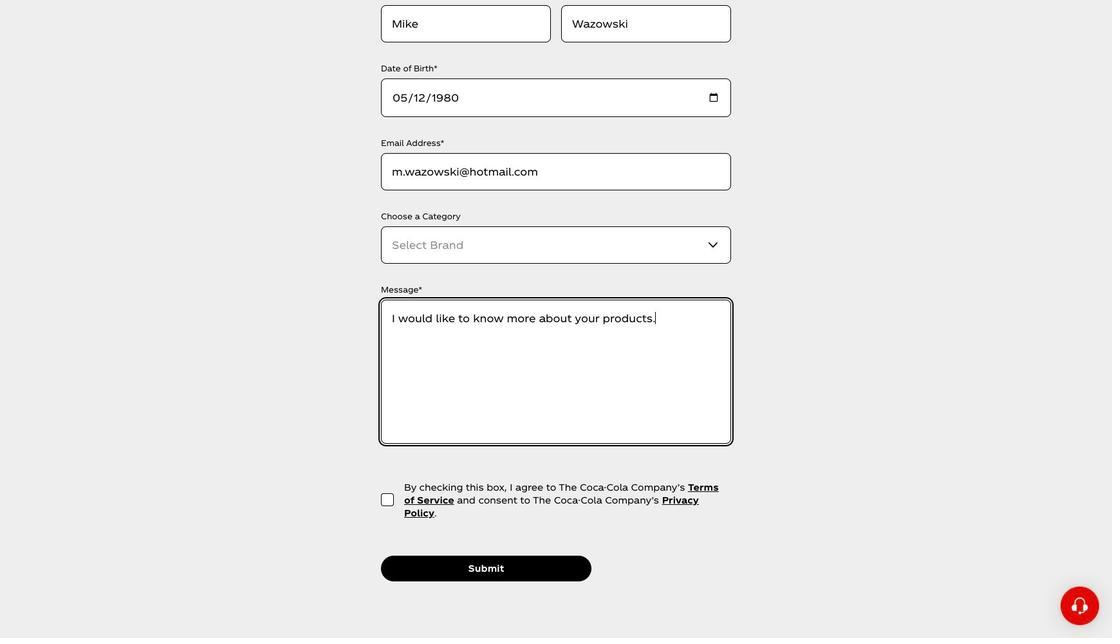 Task type: locate. For each thing, give the bounding box(es) containing it.
Email Address* email field
[[381, 153, 731, 191]]

Message* text field
[[381, 300, 731, 444]]

Date of Birth*   Please Enter date in mm/dd/yyyy format only
 date field
[[381, 79, 731, 117]]



Task type: describe. For each thing, give the bounding box(es) containing it.
First Name* text field
[[381, 5, 551, 42]]

Last Name* text field
[[561, 5, 731, 42]]

live chat element
[[1061, 587, 1100, 626]]

 By checking this box, I agree to The Coca-Cola Company's Terms of Service and consent to The Coca-Cola Company's Privacy Policy. checkbox
[[381, 494, 394, 507]]



